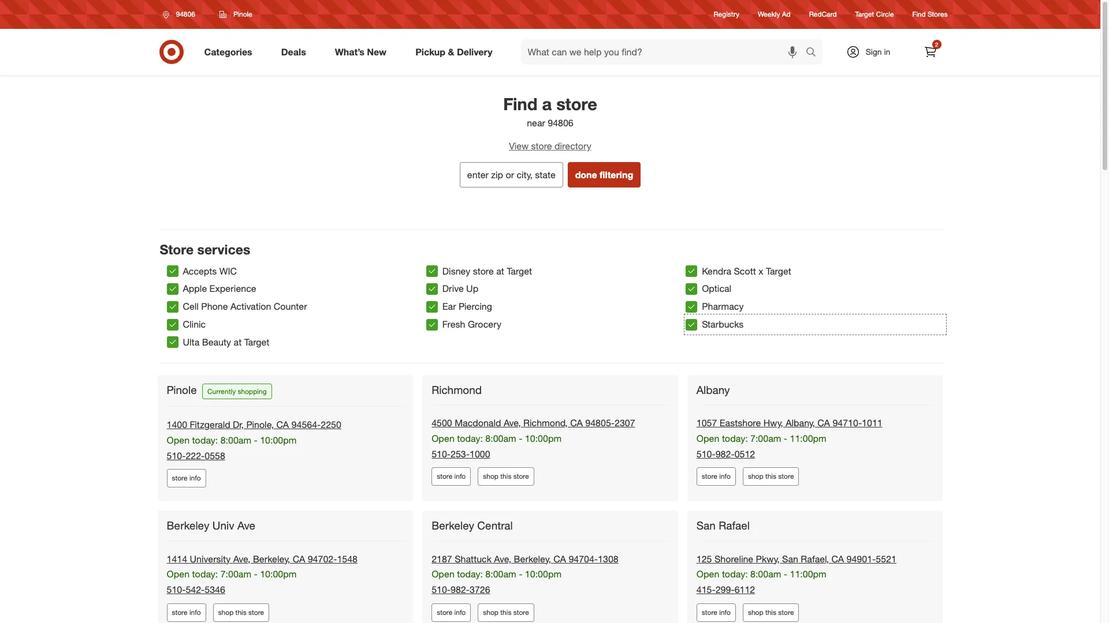 Task type: describe. For each thing, give the bounding box(es) containing it.
- for berkeley central
[[519, 569, 523, 581]]

x
[[759, 266, 764, 277]]

1400 fitzgerald dr, pinole, ca 94564-2250 open today: 8:00am - 10:00pm 510-222-0558
[[167, 419, 341, 462]]

in
[[884, 47, 891, 57]]

1548
[[337, 554, 358, 565]]

kendra scott x target
[[702, 266, 791, 277]]

0 horizontal spatial san
[[697, 520, 716, 533]]

5346
[[205, 585, 225, 596]]

apple experience
[[183, 283, 256, 295]]

shop this store for berkeley univ ave
[[218, 609, 264, 618]]

a
[[542, 94, 552, 114]]

Fresh Grocery checkbox
[[426, 319, 438, 331]]

clinic
[[183, 319, 206, 331]]

8:00am for richmond
[[486, 433, 516, 445]]

2187 shattuck ave, berkeley, ca 94704-1308 link
[[432, 554, 619, 565]]

510-542-5346 link
[[167, 585, 225, 596]]

today: for berkeley univ ave
[[192, 569, 218, 581]]

94704-
[[569, 554, 598, 565]]

sign in
[[866, 47, 891, 57]]

542-
[[186, 585, 205, 596]]

510- for berkeley univ ave
[[167, 585, 186, 596]]

target circle
[[855, 10, 894, 19]]

san rafael link
[[697, 520, 752, 533]]

- inside 125 shoreline pkwy, san rafael, ca 94901-5521 open today: 8:00am - 11:00pm 415-299-6112
[[784, 569, 788, 581]]

open for berkeley univ ave
[[167, 569, 190, 581]]

pinole,
[[246, 419, 274, 431]]

ear
[[442, 301, 456, 313]]

phone
[[201, 301, 228, 313]]

510- for albany
[[697, 449, 716, 460]]

target circle link
[[855, 9, 894, 19]]

222-
[[186, 450, 205, 462]]

near
[[527, 117, 545, 129]]

today: for albany
[[722, 433, 748, 445]]

berkeley for berkeley univ ave
[[167, 520, 209, 533]]

5521
[[876, 554, 897, 565]]

shop this store button for richmond
[[478, 468, 534, 487]]

this for berkeley central
[[500, 609, 512, 618]]

enter
[[467, 169, 489, 181]]

store down 542-
[[172, 609, 188, 618]]

starbucks
[[702, 319, 744, 331]]

pkwy,
[[756, 554, 780, 565]]

done filtering button
[[568, 162, 641, 188]]

shop for albany
[[748, 473, 764, 482]]

what's new link
[[325, 39, 401, 65]]

open inside 125 shoreline pkwy, san rafael, ca 94901-5521 open today: 8:00am - 11:00pm 415-299-6112
[[697, 569, 720, 581]]

activation
[[230, 301, 271, 313]]

- for pinole
[[254, 435, 258, 446]]

berkeley central link
[[432, 520, 515, 533]]

Optical checkbox
[[686, 284, 697, 295]]

Starbucks checkbox
[[686, 319, 697, 331]]

ca for berkeley univ ave
[[293, 554, 305, 565]]

rafael,
[[801, 554, 829, 565]]

415-
[[697, 585, 716, 596]]

central
[[477, 520, 513, 533]]

sign in link
[[836, 39, 908, 65]]

berkeley univ ave
[[167, 520, 255, 533]]

rafael
[[719, 520, 750, 533]]

counter
[[274, 301, 307, 313]]

10:00pm for richmond
[[525, 433, 562, 445]]

drive up
[[442, 283, 478, 295]]

pinole inside dropdown button
[[233, 10, 252, 18]]

drive
[[442, 283, 464, 295]]

store
[[160, 241, 194, 258]]

store info link for pinole
[[167, 470, 206, 488]]

store down 4500 macdonald ave, richmond, ca 94805-2307 open today: 8:00am - 10:00pm 510-253-1000
[[513, 473, 529, 482]]

pickup & delivery
[[415, 46, 493, 58]]

&
[[448, 46, 454, 58]]

store info for san rafael
[[702, 609, 731, 618]]

richmond
[[432, 384, 482, 397]]

Clinic checkbox
[[167, 319, 178, 331]]

7:00am for albany
[[750, 433, 781, 445]]

find stores
[[913, 10, 948, 19]]

kendra
[[702, 266, 731, 277]]

scott
[[734, 266, 756, 277]]

1057 eastshore hwy, albany, ca 94710-1011 link
[[697, 418, 883, 429]]

2
[[935, 41, 938, 48]]

Ear Piercing checkbox
[[426, 301, 438, 313]]

hwy,
[[764, 418, 783, 429]]

info for pinole
[[189, 475, 201, 483]]

view store directory link
[[146, 140, 955, 153]]

san inside 125 shoreline pkwy, san rafael, ca 94901-5521 open today: 8:00am - 11:00pm 415-299-6112
[[782, 554, 798, 565]]

94806 inside the find a store near 94806
[[548, 117, 574, 129]]

2250
[[321, 419, 341, 431]]

at for store
[[496, 266, 504, 277]]

categories link
[[194, 39, 267, 65]]

2 link
[[918, 39, 943, 65]]

stores
[[928, 10, 948, 19]]

1 vertical spatial pinole
[[167, 384, 197, 397]]

store info link for san rafael
[[697, 604, 736, 623]]

shop for berkeley univ ave
[[218, 609, 234, 618]]

1057
[[697, 418, 717, 429]]

fitzgerald
[[190, 419, 230, 431]]

filtering
[[600, 169, 633, 181]]

shop this store for richmond
[[483, 473, 529, 482]]

415-299-6112 link
[[697, 585, 755, 596]]

dr,
[[233, 419, 244, 431]]

university
[[190, 554, 231, 565]]

8:00am for berkeley central
[[486, 569, 516, 581]]

510-982-0512 link
[[697, 449, 755, 460]]

univ
[[212, 520, 234, 533]]

shop this store button for berkeley univ ave
[[213, 604, 269, 623]]

6112
[[735, 585, 755, 596]]

ca inside 125 shoreline pkwy, san rafael, ca 94901-5521 open today: 8:00am - 11:00pm 415-299-6112
[[832, 554, 844, 565]]

this for san rafael
[[765, 609, 777, 618]]

1011
[[862, 418, 883, 429]]

redcard
[[809, 10, 837, 19]]

store down 1414 university ave, berkeley, ca 94702-1548 open today: 7:00am - 10:00pm 510-542-5346 in the left bottom of the page
[[248, 609, 264, 618]]

Disney store at Target checkbox
[[426, 266, 438, 277]]

albany link
[[697, 384, 732, 397]]

circle
[[876, 10, 894, 19]]

berkeley, for berkeley central
[[514, 554, 551, 565]]

berkeley central
[[432, 520, 513, 533]]

registry
[[714, 10, 740, 19]]

1414
[[167, 554, 187, 565]]

berkeley univ ave link
[[167, 520, 258, 533]]

info for berkeley univ ave
[[189, 609, 201, 618]]

shoreline
[[715, 554, 753, 565]]

search button
[[800, 39, 828, 67]]

today: for berkeley central
[[457, 569, 483, 581]]

510- for richmond
[[432, 449, 451, 460]]

299-
[[716, 585, 735, 596]]

what's new
[[335, 46, 387, 58]]

city,
[[517, 169, 533, 181]]

store inside the find a store near 94806
[[556, 94, 597, 114]]

ave, for berkeley central
[[494, 554, 511, 565]]

store info for berkeley central
[[437, 609, 466, 618]]

ave, for richmond
[[504, 418, 521, 429]]

info for san rafael
[[719, 609, 731, 618]]

125 shoreline pkwy, san rafael, ca 94901-5521 link
[[697, 554, 897, 565]]

what's
[[335, 46, 365, 58]]

11:00pm inside 125 shoreline pkwy, san rafael, ca 94901-5521 open today: 8:00am - 11:00pm 415-299-6112
[[790, 569, 827, 581]]

view
[[509, 140, 529, 152]]

3726
[[470, 585, 490, 596]]

- for richmond
[[519, 433, 523, 445]]

shop for san rafael
[[748, 609, 764, 618]]

Kendra Scott x Target checkbox
[[686, 266, 697, 277]]



Task type: vqa. For each thing, say whether or not it's contained in the screenshot.
Clearance
no



Task type: locate. For each thing, give the bounding box(es) containing it.
weekly ad
[[758, 10, 791, 19]]

currently
[[207, 388, 236, 396]]

ave, for berkeley univ ave
[[233, 554, 250, 565]]

info for richmond
[[454, 473, 466, 482]]

shop this store for berkeley central
[[483, 609, 529, 618]]

richmond,
[[523, 418, 568, 429]]

1 horizontal spatial 982-
[[716, 449, 735, 460]]

shop this store button down 6112
[[743, 604, 799, 623]]

0 horizontal spatial 982-
[[451, 585, 470, 596]]

shop this store down 1000
[[483, 473, 529, 482]]

10:00pm inside 4500 macdonald ave, richmond, ca 94805-2307 open today: 8:00am - 10:00pm 510-253-1000
[[525, 433, 562, 445]]

94710-
[[833, 418, 862, 429]]

berkeley, left 94704-
[[514, 554, 551, 565]]

search
[[800, 47, 828, 59]]

currently shopping
[[207, 388, 267, 396]]

shattuck
[[455, 554, 492, 565]]

info down 542-
[[189, 609, 201, 618]]

- down 1414 university ave, berkeley, ca 94702-1548 link
[[254, 569, 258, 581]]

0 vertical spatial san
[[697, 520, 716, 533]]

sign
[[866, 47, 882, 57]]

open inside 2187 shattuck ave, berkeley, ca 94704-1308 open today: 8:00am - 10:00pm 510-982-3726
[[432, 569, 455, 581]]

store info link down "510-982-3726" link
[[432, 604, 471, 623]]

8:00am inside 2187 shattuck ave, berkeley, ca 94704-1308 open today: 8:00am - 10:00pm 510-982-3726
[[486, 569, 516, 581]]

510- inside 1414 university ave, berkeley, ca 94702-1548 open today: 7:00am - 10:00pm 510-542-5346
[[167, 585, 186, 596]]

253-
[[451, 449, 470, 460]]

store info link
[[432, 468, 471, 487], [697, 468, 736, 487], [167, 470, 206, 488], [167, 604, 206, 623], [432, 604, 471, 623], [697, 604, 736, 623]]

8:00am inside 1400 fitzgerald dr, pinole, ca 94564-2250 open today: 8:00am - 10:00pm 510-222-0558
[[221, 435, 251, 446]]

store info link down 222-
[[167, 470, 206, 488]]

find inside the find a store near 94806
[[503, 94, 538, 114]]

1 horizontal spatial find
[[913, 10, 926, 19]]

0558
[[205, 450, 225, 462]]

enter zip or city, state button
[[460, 162, 563, 188]]

shop this store button for albany
[[743, 468, 799, 487]]

this for albany
[[765, 473, 777, 482]]

shop down 1000
[[483, 473, 499, 482]]

510- inside 4500 macdonald ave, richmond, ca 94805-2307 open today: 8:00am - 10:00pm 510-253-1000
[[432, 449, 451, 460]]

1 horizontal spatial san
[[782, 554, 798, 565]]

10:00pm inside 1400 fitzgerald dr, pinole, ca 94564-2250 open today: 8:00am - 10:00pm 510-222-0558
[[260, 435, 297, 446]]

2187
[[432, 554, 452, 565]]

2 11:00pm from the top
[[790, 569, 827, 581]]

1 horizontal spatial at
[[496, 266, 504, 277]]

disney store at target
[[442, 266, 532, 277]]

today: down the shoreline
[[722, 569, 748, 581]]

today: for pinole
[[192, 435, 218, 446]]

94564-
[[292, 419, 321, 431]]

store down 1057 eastshore hwy, albany, ca 94710-1011 open today: 7:00am - 11:00pm 510-982-0512
[[778, 473, 794, 482]]

10:00pm inside 1414 university ave, berkeley, ca 94702-1548 open today: 7:00am - 10:00pm 510-542-5346
[[260, 569, 297, 581]]

ulta
[[183, 337, 199, 348]]

pinole up 1400
[[167, 384, 197, 397]]

shop
[[483, 473, 499, 482], [748, 473, 764, 482], [218, 609, 234, 618], [483, 609, 499, 618], [748, 609, 764, 618]]

open for pinole
[[167, 435, 190, 446]]

ca for albany
[[818, 418, 830, 429]]

ca left 94704-
[[554, 554, 566, 565]]

1 vertical spatial 982-
[[451, 585, 470, 596]]

94702-
[[308, 554, 337, 565]]

8:00am
[[486, 433, 516, 445], [221, 435, 251, 446], [486, 569, 516, 581], [750, 569, 781, 581]]

- inside 4500 macdonald ave, richmond, ca 94805-2307 open today: 8:00am - 10:00pm 510-253-1000
[[519, 433, 523, 445]]

this for berkeley univ ave
[[235, 609, 247, 618]]

510- down '4500'
[[432, 449, 451, 460]]

today: inside 1400 fitzgerald dr, pinole, ca 94564-2250 open today: 8:00am - 10:00pm 510-222-0558
[[192, 435, 218, 446]]

today: inside 1414 university ave, berkeley, ca 94702-1548 open today: 7:00am - 10:00pm 510-542-5346
[[192, 569, 218, 581]]

directory
[[555, 140, 591, 152]]

1 vertical spatial find
[[503, 94, 538, 114]]

shop down 0512 at the bottom of page
[[748, 473, 764, 482]]

accepts wic
[[183, 266, 237, 277]]

store down 415-
[[702, 609, 718, 618]]

info for berkeley central
[[454, 609, 466, 618]]

10:00pm for pinole
[[260, 435, 297, 446]]

today: for richmond
[[457, 433, 483, 445]]

0 horizontal spatial berkeley
[[167, 520, 209, 533]]

store info link for albany
[[697, 468, 736, 487]]

2307
[[615, 418, 635, 429]]

1000
[[470, 449, 490, 460]]

510- inside 1057 eastshore hwy, albany, ca 94710-1011 open today: 7:00am - 11:00pm 510-982-0512
[[697, 449, 716, 460]]

510- down 1057 at the bottom right of the page
[[697, 449, 716, 460]]

10:00pm down 1414 university ave, berkeley, ca 94702-1548 link
[[260, 569, 297, 581]]

1 vertical spatial 11:00pm
[[790, 569, 827, 581]]

0512
[[735, 449, 755, 460]]

shop this store button down 0512 at the bottom of page
[[743, 468, 799, 487]]

shop this store button down 5346
[[213, 604, 269, 623]]

ave,
[[504, 418, 521, 429], [233, 554, 250, 565], [494, 554, 511, 565]]

open down 2187 at the left bottom of the page
[[432, 569, 455, 581]]

94901-
[[847, 554, 876, 565]]

510-253-1000 link
[[432, 449, 490, 460]]

pinole button
[[212, 4, 260, 25]]

- down the 2187 shattuck ave, berkeley, ca 94704-1308 link
[[519, 569, 523, 581]]

125 shoreline pkwy, san rafael, ca 94901-5521 open today: 8:00am - 11:00pm 415-299-6112
[[697, 554, 897, 596]]

open inside 4500 macdonald ave, richmond, ca 94805-2307 open today: 8:00am - 10:00pm 510-253-1000
[[432, 433, 455, 445]]

store info down 299-
[[702, 609, 731, 618]]

store info for berkeley univ ave
[[172, 609, 201, 618]]

redcard link
[[809, 9, 837, 19]]

open for richmond
[[432, 433, 455, 445]]

pickup
[[415, 46, 445, 58]]

berkeley up 2187 at the left bottom of the page
[[432, 520, 474, 533]]

7:00am inside 1057 eastshore hwy, albany, ca 94710-1011 open today: 7:00am - 11:00pm 510-982-0512
[[750, 433, 781, 445]]

store down 510-982-0512 "link"
[[702, 473, 718, 482]]

store down 253- at the bottom left of page
[[437, 473, 453, 482]]

berkeley, inside 2187 shattuck ave, berkeley, ca 94704-1308 open today: 8:00am - 10:00pm 510-982-3726
[[514, 554, 551, 565]]

store info for albany
[[702, 473, 731, 482]]

4500
[[432, 418, 452, 429]]

new
[[367, 46, 387, 58]]

510- inside 2187 shattuck ave, berkeley, ca 94704-1308 open today: 8:00am - 10:00pm 510-982-3726
[[432, 585, 451, 596]]

11:00pm inside 1057 eastshore hwy, albany, ca 94710-1011 open today: 7:00am - 11:00pm 510-982-0512
[[790, 433, 827, 445]]

0 horizontal spatial 7:00am
[[221, 569, 251, 581]]

target inside 'link'
[[855, 10, 874, 19]]

cell phone activation counter
[[183, 301, 307, 313]]

ca right pinole,
[[276, 419, 289, 431]]

1414 university ave, berkeley, ca 94702-1548 open today: 7:00am - 10:00pm 510-542-5346
[[167, 554, 358, 596]]

shop down 6112
[[748, 609, 764, 618]]

510-
[[432, 449, 451, 460], [697, 449, 716, 460], [167, 450, 186, 462], [167, 585, 186, 596], [432, 585, 451, 596]]

1 vertical spatial san
[[782, 554, 798, 565]]

info for albany
[[719, 473, 731, 482]]

8:00am inside 125 shoreline pkwy, san rafael, ca 94901-5521 open today: 8:00am - 11:00pm 415-299-6112
[[750, 569, 781, 581]]

this down 4500 macdonald ave, richmond, ca 94805-2307 open today: 8:00am - 10:00pm 510-253-1000
[[500, 473, 512, 482]]

today: inside 125 shoreline pkwy, san rafael, ca 94901-5521 open today: 8:00am - 11:00pm 415-299-6112
[[722, 569, 748, 581]]

find a store near 94806
[[503, 94, 597, 129]]

1 horizontal spatial 94806
[[548, 117, 574, 129]]

today: inside 2187 shattuck ave, berkeley, ca 94704-1308 open today: 8:00am - 10:00pm 510-982-3726
[[457, 569, 483, 581]]

510-222-0558 link
[[167, 450, 225, 462]]

0 horizontal spatial find
[[503, 94, 538, 114]]

store down "510-982-3726" link
[[437, 609, 453, 618]]

find up near
[[503, 94, 538, 114]]

94806 down a on the top left of page
[[548, 117, 574, 129]]

shop for richmond
[[483, 473, 499, 482]]

0 vertical spatial at
[[496, 266, 504, 277]]

berkeley for berkeley central
[[432, 520, 474, 533]]

target
[[855, 10, 874, 19], [507, 266, 532, 277], [766, 266, 791, 277], [244, 337, 269, 348]]

0 vertical spatial 94806
[[176, 10, 195, 18]]

ca inside 2187 shattuck ave, berkeley, ca 94704-1308 open today: 8:00am - 10:00pm 510-982-3726
[[554, 554, 566, 565]]

berkeley up 1414
[[167, 520, 209, 533]]

1 vertical spatial 7:00am
[[221, 569, 251, 581]]

open down 1414
[[167, 569, 190, 581]]

open for berkeley central
[[432, 569, 455, 581]]

store up the up
[[473, 266, 494, 277]]

1 vertical spatial at
[[234, 337, 242, 348]]

982- inside 1057 eastshore hwy, albany, ca 94710-1011 open today: 7:00am - 11:00pm 510-982-0512
[[716, 449, 735, 460]]

san left rafael
[[697, 520, 716, 533]]

Apple Experience checkbox
[[167, 284, 178, 295]]

10:00pm for berkeley central
[[525, 569, 562, 581]]

info down 253- at the bottom left of page
[[454, 473, 466, 482]]

find left stores
[[913, 10, 926, 19]]

target for kendra scott x target
[[766, 266, 791, 277]]

- inside 1414 university ave, berkeley, ca 94702-1548 open today: 7:00am - 10:00pm 510-542-5346
[[254, 569, 258, 581]]

1 horizontal spatial pinole
[[233, 10, 252, 18]]

Pharmacy checkbox
[[686, 301, 697, 313]]

4500 macdonald ave, richmond, ca 94805-2307 open today: 8:00am - 10:00pm 510-253-1000
[[432, 418, 635, 460]]

8:00am down dr,
[[221, 435, 251, 446]]

shop this store button down the "3726"
[[478, 604, 534, 623]]

open down 1400
[[167, 435, 190, 446]]

ca inside 1400 fitzgerald dr, pinole, ca 94564-2250 open today: 8:00am - 10:00pm 510-222-0558
[[276, 419, 289, 431]]

open down '4500'
[[432, 433, 455, 445]]

open down 1057 at the bottom right of the page
[[697, 433, 720, 445]]

10:00pm down the 2187 shattuck ave, berkeley, ca 94704-1308 link
[[525, 569, 562, 581]]

store info link for richmond
[[432, 468, 471, 487]]

What can we help you find? suggestions appear below search field
[[521, 39, 809, 65]]

982- inside 2187 shattuck ave, berkeley, ca 94704-1308 open today: 8:00am - 10:00pm 510-982-3726
[[451, 585, 470, 596]]

1 vertical spatial 94806
[[548, 117, 574, 129]]

fresh grocery
[[442, 319, 501, 331]]

delivery
[[457, 46, 493, 58]]

1 11:00pm from the top
[[790, 433, 827, 445]]

shop down 5346
[[218, 609, 234, 618]]

this for richmond
[[500, 473, 512, 482]]

ca left 94702-
[[293, 554, 305, 565]]

0 horizontal spatial 94806
[[176, 10, 195, 18]]

at right disney
[[496, 266, 504, 277]]

berkeley,
[[253, 554, 290, 565], [514, 554, 551, 565]]

store info link down 510-982-0512 "link"
[[697, 468, 736, 487]]

fresh
[[442, 319, 465, 331]]

shop this store button for san rafael
[[743, 604, 799, 623]]

done filtering
[[575, 169, 633, 181]]

ca right rafael,
[[832, 554, 844, 565]]

510- down 2187 at the left bottom of the page
[[432, 585, 451, 596]]

at for beauty
[[234, 337, 242, 348]]

info down 510-982-0512 "link"
[[719, 473, 731, 482]]

up
[[466, 283, 478, 295]]

982- down eastshore
[[716, 449, 735, 460]]

ave, right university
[[233, 554, 250, 565]]

today: down macdonald
[[457, 433, 483, 445]]

grocery
[[468, 319, 501, 331]]

richmond link
[[432, 384, 484, 397]]

ave
[[237, 520, 255, 533]]

experience
[[209, 283, 256, 295]]

store down 125 shoreline pkwy, san rafael, ca 94901-5521 open today: 8:00am - 11:00pm 415-299-6112 on the right of page
[[778, 609, 794, 618]]

weekly
[[758, 10, 780, 19]]

- inside 2187 shattuck ave, berkeley, ca 94704-1308 open today: 8:00am - 10:00pm 510-982-3726
[[519, 569, 523, 581]]

8:00am up 1000
[[486, 433, 516, 445]]

0 vertical spatial 982-
[[716, 449, 735, 460]]

san right pkwy,
[[782, 554, 798, 565]]

1 horizontal spatial 7:00am
[[750, 433, 781, 445]]

1 horizontal spatial berkeley
[[432, 520, 474, 533]]

11:00pm down 'albany,'
[[790, 433, 827, 445]]

berkeley, down ave
[[253, 554, 290, 565]]

store services group
[[167, 263, 945, 352]]

shop this store for san rafael
[[748, 609, 794, 618]]

10:00pm
[[525, 433, 562, 445], [260, 435, 297, 446], [260, 569, 297, 581], [525, 569, 562, 581]]

11:00pm
[[790, 433, 827, 445], [790, 569, 827, 581]]

store info down 253- at the bottom left of page
[[437, 473, 466, 482]]

store info link down 253- at the bottom left of page
[[432, 468, 471, 487]]

store info link down 299-
[[697, 604, 736, 623]]

ave, inside 4500 macdonald ave, richmond, ca 94805-2307 open today: 8:00am - 10:00pm 510-253-1000
[[504, 418, 521, 429]]

- for albany
[[784, 433, 788, 445]]

store right view
[[531, 140, 552, 152]]

Ulta Beauty at Target checkbox
[[167, 337, 178, 349]]

7:00am down hwy,
[[750, 433, 781, 445]]

10:00pm down pinole,
[[260, 435, 297, 446]]

open inside 1400 fitzgerald dr, pinole, ca 94564-2250 open today: 8:00am - 10:00pm 510-222-0558
[[167, 435, 190, 446]]

store inside group
[[473, 266, 494, 277]]

ca inside 1057 eastshore hwy, albany, ca 94710-1011 open today: 7:00am - 11:00pm 510-982-0512
[[818, 418, 830, 429]]

store info link for berkeley univ ave
[[167, 604, 206, 623]]

macdonald
[[455, 418, 501, 429]]

7:00am up 5346
[[221, 569, 251, 581]]

ca for richmond
[[570, 418, 583, 429]]

ca inside 4500 macdonald ave, richmond, ca 94805-2307 open today: 8:00am - 10:00pm 510-253-1000
[[570, 418, 583, 429]]

find for stores
[[913, 10, 926, 19]]

shop this store for albany
[[748, 473, 794, 482]]

- for berkeley univ ave
[[254, 569, 258, 581]]

categories
[[204, 46, 252, 58]]

target for disney store at target
[[507, 266, 532, 277]]

shop down the "3726"
[[483, 609, 499, 618]]

store down 222-
[[172, 475, 188, 483]]

0 horizontal spatial pinole
[[167, 384, 197, 397]]

today:
[[457, 433, 483, 445], [722, 433, 748, 445], [192, 435, 218, 446], [192, 569, 218, 581], [457, 569, 483, 581], [722, 569, 748, 581]]

today: inside 4500 macdonald ave, richmond, ca 94805-2307 open today: 8:00am - 10:00pm 510-253-1000
[[457, 433, 483, 445]]

8:00am inside 4500 macdonald ave, richmond, ca 94805-2307 open today: 8:00am - 10:00pm 510-253-1000
[[486, 433, 516, 445]]

- down 125 shoreline pkwy, san rafael, ca 94901-5521 link
[[784, 569, 788, 581]]

shop this store down 0512 at the bottom of page
[[748, 473, 794, 482]]

open for albany
[[697, 433, 720, 445]]

510- for berkeley central
[[432, 585, 451, 596]]

10:00pm inside 2187 shattuck ave, berkeley, ca 94704-1308 open today: 8:00am - 10:00pm 510-982-3726
[[525, 569, 562, 581]]

find inside 'find stores' link
[[913, 10, 926, 19]]

done
[[575, 169, 597, 181]]

pinole up categories link
[[233, 10, 252, 18]]

shop this store down the "3726"
[[483, 609, 529, 618]]

125
[[697, 554, 712, 565]]

target for ulta beauty at target
[[244, 337, 269, 348]]

shop for berkeley central
[[483, 609, 499, 618]]

ca inside 1414 university ave, berkeley, ca 94702-1548 open today: 7:00am - 10:00pm 510-542-5346
[[293, 554, 305, 565]]

982- for albany
[[716, 449, 735, 460]]

510- inside 1400 fitzgerald dr, pinole, ca 94564-2250 open today: 8:00am - 10:00pm 510-222-0558
[[167, 450, 186, 462]]

8:00am for pinole
[[221, 435, 251, 446]]

store info down "510-982-3726" link
[[437, 609, 466, 618]]

1400 fitzgerald dr, pinole, ca 94564-2250 link
[[167, 419, 341, 431]]

at right beauty
[[234, 337, 242, 348]]

at
[[496, 266, 504, 277], [234, 337, 242, 348]]

1 berkeley, from the left
[[253, 554, 290, 565]]

ave, right shattuck
[[494, 554, 511, 565]]

store info down 222-
[[172, 475, 201, 483]]

- down the 1400 fitzgerald dr, pinole, ca 94564-2250 link
[[254, 435, 258, 446]]

- down 4500 macdonald ave, richmond, ca 94805-2307 link
[[519, 433, 523, 445]]

11:00pm down rafael,
[[790, 569, 827, 581]]

94806 inside dropdown button
[[176, 10, 195, 18]]

2 berkeley from the left
[[432, 520, 474, 533]]

berkeley, for berkeley univ ave
[[253, 554, 290, 565]]

510- down 1414
[[167, 585, 186, 596]]

ave, inside 2187 shattuck ave, berkeley, ca 94704-1308 open today: 8:00am - 10:00pm 510-982-3726
[[494, 554, 511, 565]]

0 horizontal spatial at
[[234, 337, 242, 348]]

510- down 1400
[[167, 450, 186, 462]]

Cell Phone Activation Counter checkbox
[[167, 301, 178, 313]]

ca for berkeley central
[[554, 554, 566, 565]]

Drive Up checkbox
[[426, 284, 438, 295]]

shop this store button for berkeley central
[[478, 604, 534, 623]]

Accepts WIC checkbox
[[167, 266, 178, 277]]

- inside 1057 eastshore hwy, albany, ca 94710-1011 open today: 7:00am - 11:00pm 510-982-0512
[[784, 433, 788, 445]]

ave, inside 1414 university ave, berkeley, ca 94702-1548 open today: 7:00am - 10:00pm 510-542-5346
[[233, 554, 250, 565]]

1 horizontal spatial berkeley,
[[514, 554, 551, 565]]

94806 button
[[155, 4, 207, 25]]

view store directory
[[509, 140, 591, 152]]

wic
[[219, 266, 237, 277]]

7:00am for berkeley univ ave
[[221, 569, 251, 581]]

shop this store button down 1000
[[478, 468, 534, 487]]

ad
[[782, 10, 791, 19]]

0 vertical spatial pinole
[[233, 10, 252, 18]]

today: down shattuck
[[457, 569, 483, 581]]

store info down 510-982-0512 "link"
[[702, 473, 731, 482]]

shop this store button
[[478, 468, 534, 487], [743, 468, 799, 487], [213, 604, 269, 623], [478, 604, 534, 623], [743, 604, 799, 623]]

7:00am inside 1414 university ave, berkeley, ca 94702-1548 open today: 7:00am - 10:00pm 510-542-5346
[[221, 569, 251, 581]]

- down "1057 eastshore hwy, albany, ca 94710-1011" link
[[784, 433, 788, 445]]

shop this store down 5346
[[218, 609, 264, 618]]

open inside 1414 university ave, berkeley, ca 94702-1548 open today: 7:00am - 10:00pm 510-542-5346
[[167, 569, 190, 581]]

today: down fitzgerald
[[192, 435, 218, 446]]

today: inside 1057 eastshore hwy, albany, ca 94710-1011 open today: 7:00am - 11:00pm 510-982-0512
[[722, 433, 748, 445]]

find for a
[[503, 94, 538, 114]]

store info for richmond
[[437, 473, 466, 482]]

ca for pinole
[[276, 419, 289, 431]]

ear piercing
[[442, 301, 492, 313]]

ca left 94805-
[[570, 418, 583, 429]]

0 vertical spatial 7:00am
[[750, 433, 781, 445]]

store services
[[160, 241, 250, 258]]

or
[[506, 169, 514, 181]]

10:00pm for berkeley univ ave
[[260, 569, 297, 581]]

94806 left pinole dropdown button
[[176, 10, 195, 18]]

8:00am down pkwy,
[[750, 569, 781, 581]]

0 vertical spatial find
[[913, 10, 926, 19]]

store info link for berkeley central
[[432, 604, 471, 623]]

- inside 1400 fitzgerald dr, pinole, ca 94564-2250 open today: 8:00am - 10:00pm 510-222-0558
[[254, 435, 258, 446]]

piercing
[[459, 301, 492, 313]]

1 berkeley from the left
[[167, 520, 209, 533]]

this down 125 shoreline pkwy, san rafael, ca 94901-5521 open today: 8:00am - 11:00pm 415-299-6112 on the right of page
[[765, 609, 777, 618]]

pharmacy
[[702, 301, 744, 313]]

san
[[697, 520, 716, 533], [782, 554, 798, 565]]

open inside 1057 eastshore hwy, albany, ca 94710-1011 open today: 7:00am - 11:00pm 510-982-0512
[[697, 433, 720, 445]]

982- for berkeley central
[[451, 585, 470, 596]]

berkeley, inside 1414 university ave, berkeley, ca 94702-1548 open today: 7:00am - 10:00pm 510-542-5346
[[253, 554, 290, 565]]

zip
[[491, 169, 503, 181]]

info down 222-
[[189, 475, 201, 483]]

berkeley
[[167, 520, 209, 533], [432, 520, 474, 533]]

2 berkeley, from the left
[[514, 554, 551, 565]]

today: down eastshore
[[722, 433, 748, 445]]

store down 2187 shattuck ave, berkeley, ca 94704-1308 open today: 8:00am - 10:00pm 510-982-3726 at the bottom of the page
[[513, 609, 529, 618]]

store info for pinole
[[172, 475, 201, 483]]

982- down shattuck
[[451, 585, 470, 596]]

8:00am up the "3726"
[[486, 569, 516, 581]]

510- for pinole
[[167, 450, 186, 462]]

0 horizontal spatial berkeley,
[[253, 554, 290, 565]]

0 vertical spatial 11:00pm
[[790, 433, 827, 445]]

ave, left "richmond,"
[[504, 418, 521, 429]]

-
[[519, 433, 523, 445], [784, 433, 788, 445], [254, 435, 258, 446], [254, 569, 258, 581], [519, 569, 523, 581], [784, 569, 788, 581]]

services
[[197, 241, 250, 258]]

today: down university
[[192, 569, 218, 581]]



